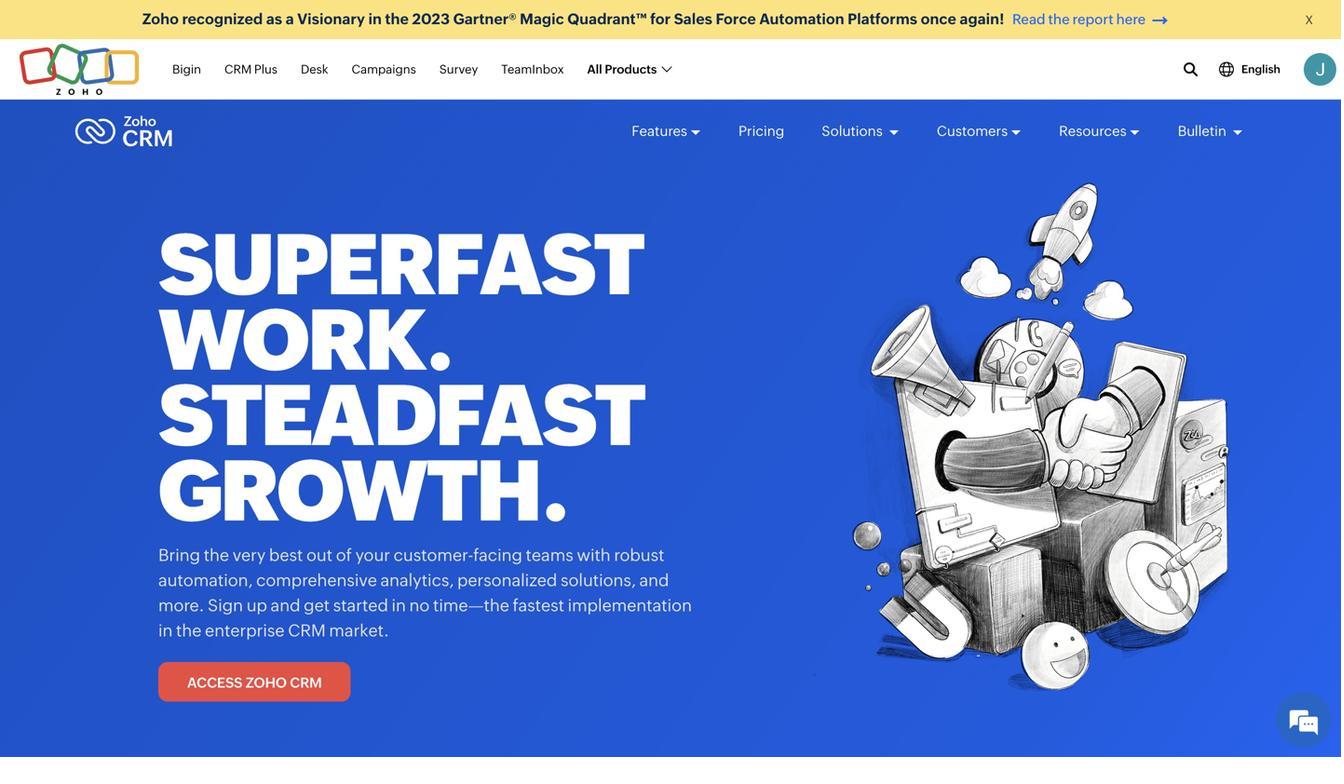 Task type: vqa. For each thing, say whether or not it's contained in the screenshot.
All
yes



Task type: locate. For each thing, give the bounding box(es) containing it.
zoho right access
[[246, 675, 287, 691]]

features link
[[632, 106, 702, 157]]

robust
[[614, 546, 665, 565]]

crm
[[225, 62, 252, 76], [288, 622, 326, 641], [290, 675, 322, 691]]

zoho
[[142, 10, 179, 27], [246, 675, 287, 691]]

resources
[[1060, 123, 1127, 139]]

very
[[233, 546, 266, 565]]

the right the read
[[1049, 11, 1070, 27]]

in down more.
[[158, 622, 173, 641]]

all products
[[588, 62, 657, 76]]

the inside zoho recognized as a visionary in the 2023 gartner® magic quadrant™ for sales force automation platforms once again! read the report here
[[1049, 11, 1070, 27]]

solutions,
[[561, 571, 636, 590]]

more.
[[158, 596, 204, 615]]

comprehensive
[[256, 571, 377, 590]]

the up automation, on the left
[[204, 546, 229, 565]]

1 vertical spatial and
[[271, 596, 301, 615]]

time—the
[[433, 596, 510, 615]]

growth.
[[158, 443, 568, 540]]

in
[[368, 10, 382, 27], [392, 596, 406, 615], [158, 622, 173, 641]]

teams
[[526, 546, 574, 565]]

2023
[[412, 10, 450, 27]]

0 vertical spatial and
[[640, 571, 669, 590]]

enterprise
[[205, 622, 285, 641]]

resources link
[[1060, 106, 1141, 157]]

best
[[269, 546, 303, 565]]

of
[[336, 546, 352, 565]]

in left no
[[392, 596, 406, 615]]

read
[[1013, 11, 1046, 27]]

solutions link
[[822, 106, 900, 157]]

x
[[1306, 13, 1314, 27]]

quadrant™
[[568, 10, 647, 27]]

and right up
[[271, 596, 301, 615]]

crm home banner image
[[811, 183, 1235, 716]]

survey
[[440, 62, 478, 76]]

campaigns link
[[352, 52, 416, 87]]

1 vertical spatial crm
[[288, 622, 326, 641]]

platforms
[[848, 10, 918, 27]]

out
[[307, 546, 333, 565]]

0 vertical spatial zoho
[[142, 10, 179, 27]]

crm plus link
[[225, 52, 278, 87]]

as
[[266, 10, 282, 27]]

solutions
[[822, 123, 886, 139]]

magic
[[520, 10, 564, 27]]

sales
[[674, 10, 713, 27]]

1 vertical spatial in
[[392, 596, 406, 615]]

desk
[[301, 62, 328, 76]]

and down robust
[[640, 571, 669, 590]]

and
[[640, 571, 669, 590], [271, 596, 301, 615]]

2 horizontal spatial in
[[392, 596, 406, 615]]

zoho crm logo image
[[75, 111, 173, 152]]

once
[[921, 10, 957, 27]]

desk link
[[301, 52, 328, 87]]

0 vertical spatial in
[[368, 10, 382, 27]]

bigin
[[172, 62, 201, 76]]

force
[[716, 10, 756, 27]]

access
[[187, 675, 243, 691]]

zoho up bigin
[[142, 10, 179, 27]]

started
[[333, 596, 388, 615]]

1 horizontal spatial zoho
[[246, 675, 287, 691]]

the
[[385, 10, 409, 27], [1049, 11, 1070, 27], [204, 546, 229, 565], [176, 622, 202, 641]]

campaigns
[[352, 62, 416, 76]]

the down more.
[[176, 622, 202, 641]]

gartner®
[[453, 10, 517, 27]]

0 horizontal spatial in
[[158, 622, 173, 641]]

up
[[247, 596, 267, 615]]

access zoho crm
[[187, 675, 322, 691]]

english
[[1242, 63, 1281, 75]]

1 horizontal spatial in
[[368, 10, 382, 27]]

automation,
[[158, 571, 253, 590]]

1 vertical spatial zoho
[[246, 675, 287, 691]]

all
[[588, 62, 602, 76]]

in right visionary
[[368, 10, 382, 27]]

customer-
[[394, 546, 474, 565]]

pricing
[[739, 123, 785, 139]]



Task type: describe. For each thing, give the bounding box(es) containing it.
facing
[[474, 546, 523, 565]]

report
[[1073, 11, 1114, 27]]

bulletin
[[1178, 123, 1230, 139]]

zoho recognized as a visionary in the 2023 gartner® magic quadrant™ for sales force automation platforms once again! read the report here
[[142, 10, 1146, 27]]

john smith image
[[1305, 53, 1337, 86]]

crm plus
[[225, 62, 278, 76]]

plus
[[254, 62, 278, 76]]

access zoho crm link
[[158, 663, 351, 702]]

automation
[[760, 10, 845, 27]]

recognized
[[182, 10, 263, 27]]

analytics,
[[381, 571, 454, 590]]

fastest
[[513, 596, 565, 615]]

bring
[[158, 546, 200, 565]]

teaminbox
[[502, 62, 564, 76]]

the left 2023 at left
[[385, 10, 409, 27]]

steadfast
[[158, 368, 645, 464]]

bigin link
[[172, 52, 201, 87]]

products
[[605, 62, 657, 76]]

1 horizontal spatial and
[[640, 571, 669, 590]]

with
[[577, 546, 611, 565]]

features
[[632, 123, 688, 139]]

all products link
[[588, 52, 671, 87]]

0 horizontal spatial and
[[271, 596, 301, 615]]

read the report here link
[[1008, 11, 1172, 28]]

work.
[[158, 292, 452, 389]]

superfast work. steadfast growth. bring the very best out of your customer-facing teams with robust automation, comprehensive analytics, personalized solutions, and more. sign up and get started in no time—the fastest implementation in the enterprise crm market.
[[158, 217, 692, 641]]

for
[[650, 10, 671, 27]]

your
[[356, 546, 390, 565]]

bulletin link
[[1178, 106, 1244, 157]]

crm inside superfast work. steadfast growth. bring the very best out of your customer-facing teams with robust automation, comprehensive analytics, personalized solutions, and more. sign up and get started in no time—the fastest implementation in the enterprise crm market.
[[288, 622, 326, 641]]

market.
[[329, 622, 389, 641]]

0 vertical spatial crm
[[225, 62, 252, 76]]

personalized
[[457, 571, 558, 590]]

no
[[410, 596, 430, 615]]

here
[[1117, 11, 1146, 27]]

2 vertical spatial crm
[[290, 675, 322, 691]]

0 horizontal spatial zoho
[[142, 10, 179, 27]]

customers
[[937, 123, 1008, 139]]

teaminbox link
[[502, 52, 564, 87]]

sign
[[208, 596, 243, 615]]

implementation
[[568, 596, 692, 615]]

survey link
[[440, 52, 478, 87]]

again!
[[960, 10, 1005, 27]]

get
[[304, 596, 330, 615]]

a
[[286, 10, 294, 27]]

superfast
[[158, 217, 644, 313]]

visionary
[[297, 10, 365, 27]]

2 vertical spatial in
[[158, 622, 173, 641]]

pricing link
[[739, 106, 785, 157]]



